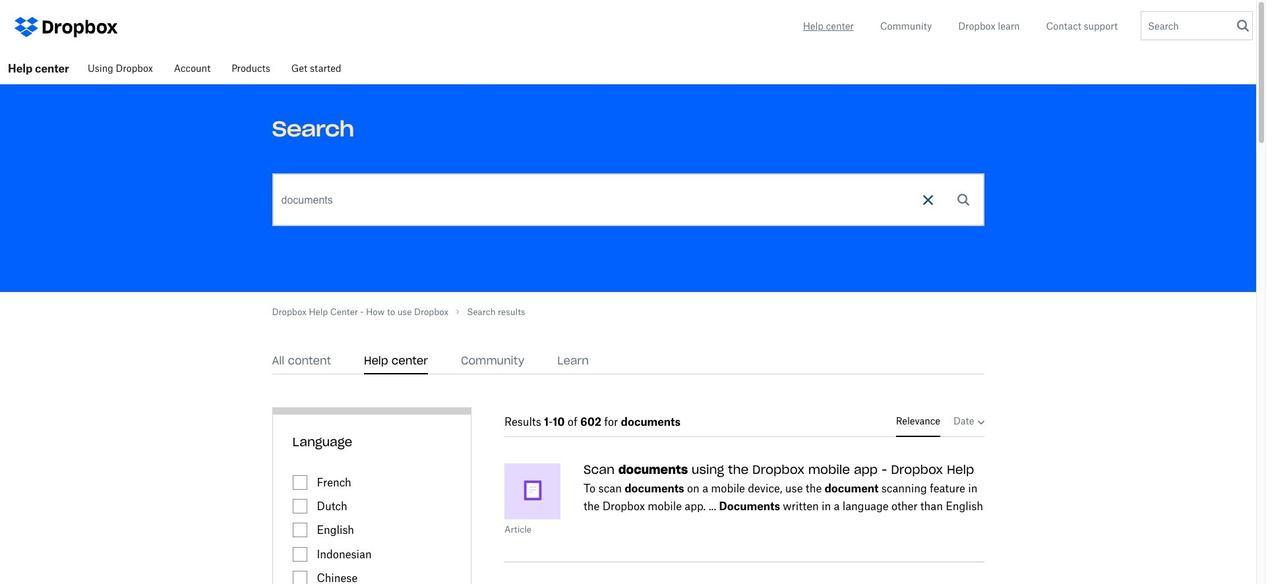 Task type: describe. For each thing, give the bounding box(es) containing it.
toggle image
[[293, 547, 306, 560]]

toggle image for inclusion filter on french; 187 results element
[[293, 476, 306, 489]]

toggle image for the inclusion filter on english; 140 results element
[[293, 523, 306, 537]]

arrow down image
[[978, 421, 985, 425]]

inclusion filter on indonesian; 20 results element
[[273, 543, 471, 566]]

clear image inside search search field
[[1234, 21, 1244, 31]]

Search text field
[[1142, 12, 1234, 40]]



Task type: locate. For each thing, give the bounding box(es) containing it.
inclusion filter on french; 187 results element
[[273, 471, 471, 495]]

toggle image inside inclusion filter on dutch; 147 results element
[[293, 500, 306, 513]]

search image for search text field
[[1238, 20, 1250, 32]]

toggle image for inclusion filter on dutch; 147 results element
[[293, 500, 306, 513]]

dropbox image
[[40, 14, 119, 40]]

2 toggle image from the top
[[293, 500, 306, 513]]

None search field
[[1142, 12, 1244, 44], [273, 174, 944, 226], [273, 174, 944, 226]]

Sort by Date in descending order radio
[[954, 415, 975, 429]]

none search field search
[[1142, 12, 1244, 44]]

inclusion filter on chinese; 19 results element
[[273, 566, 471, 585]]

0 horizontal spatial clear image
[[924, 195, 934, 205]]

toggle image inside inclusion filter on french; 187 results element
[[293, 476, 306, 489]]

1 vertical spatial clear image
[[924, 195, 934, 205]]

1 toggle image from the top
[[293, 476, 306, 489]]

toggle image inside inclusion filter on chinese; 19 results element
[[293, 571, 306, 584]]

language facet. heading
[[293, 435, 353, 455]]

Sort results by Relevance radio
[[896, 415, 941, 429]]

clear image
[[1234, 21, 1244, 31], [924, 195, 934, 205]]

3 toggle image from the top
[[293, 523, 306, 537]]

inclusion filter on dutch; 147 results element
[[273, 495, 471, 519]]

toggle image inside the inclusion filter on english; 140 results element
[[293, 523, 306, 537]]

option group
[[954, 415, 985, 437]]

Search text field
[[273, 175, 944, 226]]

toggle image
[[293, 476, 306, 489], [293, 500, 306, 513], [293, 523, 306, 537], [293, 571, 306, 584]]

1 horizontal spatial clear image
[[1234, 21, 1244, 31]]

inclusion filter on english; 140 results element
[[273, 519, 471, 543]]

search image
[[1238, 20, 1250, 32], [1238, 20, 1250, 32], [958, 194, 970, 206]]

search image
[[958, 194, 970, 206]]

search image for search text box
[[958, 194, 970, 206]]

4 toggle image from the top
[[293, 571, 306, 584]]

Sort by Date in ascending order radio
[[978, 415, 985, 429]]

clear image
[[924, 195, 934, 205]]

toggle image for inclusion filter on chinese; 19 results element
[[293, 571, 306, 584]]

0 vertical spatial clear image
[[1234, 21, 1244, 31]]



Task type: vqa. For each thing, say whether or not it's contained in the screenshot.
How to disable viewer info for... LINK
no



